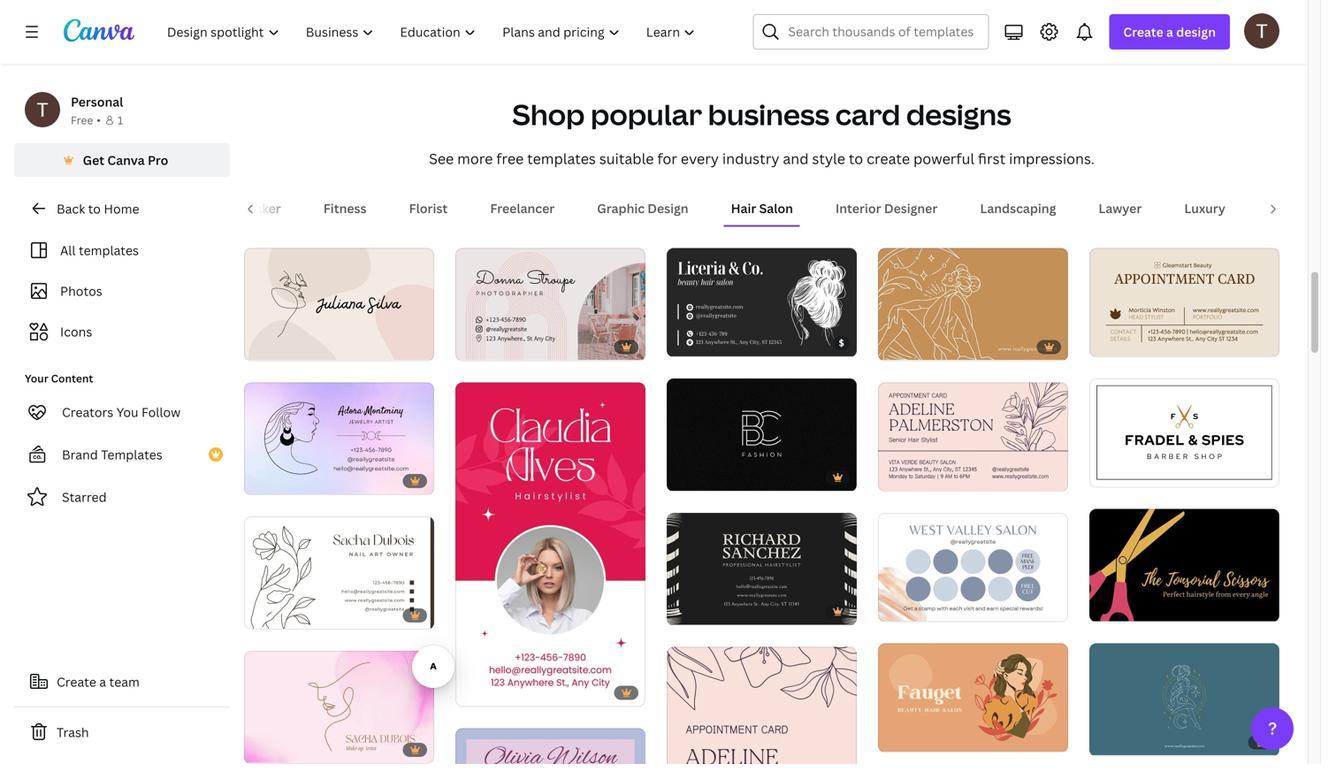 Task type: describe. For each thing, give the bounding box(es) containing it.
makeup a button
[[1262, 192, 1322, 225]]

hair salon
[[731, 200, 794, 217]]

designs
[[907, 95, 1012, 134]]

trash
[[57, 724, 89, 741]]

1 for hair salon stylist business card in yellow and black illustrative style image
[[1103, 601, 1108, 613]]

hair salon button
[[724, 192, 801, 225]]

brand templates
[[62, 446, 163, 463]]

see
[[429, 149, 454, 168]]

2 for pink watercolor aesthetic makeup artist business card image
[[280, 743, 286, 755]]

2 1 of 3 link from the top
[[879, 513, 1069, 622]]

•
[[97, 113, 101, 127]]

photos
[[60, 283, 102, 300]]

of for pink watercolor aesthetic makeup artist business card image
[[264, 743, 277, 755]]

interior designer button
[[829, 192, 945, 225]]

0 vertical spatial beauty appointment card in light pink indigo floral style image
[[879, 382, 1069, 491]]

create for create a design
[[1124, 23, 1164, 40]]

3 for 2nd the 1 of 3 link from the top
[[915, 601, 920, 613]]

1 horizontal spatial templates
[[527, 149, 596, 168]]

1 of 2 for pink minimalist beauty hair salon business card image
[[468, 686, 497, 698]]

creators you follow
[[62, 404, 181, 421]]

of for beauty & retail loyalty card in grey blue white classic style image on the bottom of page
[[899, 601, 912, 613]]

fitness
[[324, 200, 367, 217]]

1 for black and white elegant fashion designer business card image
[[680, 471, 685, 483]]

of for massage therapist & spa business card image
[[899, 340, 912, 352]]

pink feminine beautiful business women photo salon nail art hair dresser jewelry business cards image
[[456, 248, 646, 360]]

florist
[[409, 200, 448, 217]]

minimalist business card for hairstylist image
[[456, 729, 646, 765]]

lawyer
[[1099, 200, 1143, 217]]

purple pink beautiful gradient aesthetic women line art salon spa jewelry skincare business cards image
[[244, 383, 434, 495]]

1 of 3 for topmost beauty appointment card in light pink indigo floral style image
[[891, 471, 920, 483]]

Search search field
[[789, 15, 978, 49]]

1 1 of 3 link from the top
[[879, 382, 1069, 491]]

of for topmost beauty appointment card in light pink indigo floral style image
[[899, 471, 912, 483]]

florist button
[[402, 192, 455, 225]]

professional nail art business card image
[[244, 517, 434, 629]]

1 for topmost beauty appointment card in light pink indigo floral style image
[[891, 471, 896, 483]]

create a design button
[[1110, 14, 1231, 50]]

create for create a team
[[57, 674, 96, 691]]

0 horizontal spatial templates
[[79, 242, 139, 259]]

1 of 2 for vintage barber business card image at the bottom of page
[[680, 605, 709, 617]]

aesthetician massage therapist business card image
[[1090, 644, 1280, 756]]

peach elegant boho feminine beauty hair salon business card image
[[879, 644, 1069, 752]]

pink watercolor aesthetic makeup artist business card image
[[244, 651, 434, 763]]

fitness button
[[317, 192, 374, 225]]

a for design
[[1167, 23, 1174, 40]]

2 for massage therapist & spa business card image
[[915, 340, 920, 352]]

1 of 2 for beauty appointment card in beige brown organic warm style image
[[1103, 336, 1131, 348]]

design
[[648, 200, 689, 217]]

2 for black and white elegant fashion designer business card image
[[703, 471, 709, 483]]

landscaping button
[[974, 192, 1064, 225]]

team
[[109, 674, 140, 691]]

1 for beauty appointment card in beige brown organic warm style image
[[1103, 336, 1108, 348]]

of for gold black modern elegant scissors barber business card image
[[1110, 467, 1123, 479]]

follow
[[142, 404, 181, 421]]

freelancer
[[491, 200, 555, 217]]

lawyer button
[[1092, 192, 1150, 225]]

impressions.
[[1010, 149, 1095, 168]]

all
[[60, 242, 76, 259]]

and
[[783, 149, 809, 168]]

of for vintage barber business card image at the bottom of page
[[687, 605, 700, 617]]

1 for pink watercolor aesthetic makeup artist business card image
[[257, 743, 262, 755]]

1 of 2 for black and white elegant fashion designer business card image
[[680, 471, 709, 483]]

terry turtle image
[[1245, 13, 1280, 48]]

brand
[[62, 446, 98, 463]]

style
[[813, 149, 846, 168]]

back
[[57, 200, 85, 217]]

your content
[[25, 371, 93, 386]]

all templates
[[60, 242, 139, 259]]

1 for gold black modern elegant scissors barber business card image
[[1103, 467, 1108, 479]]

shop
[[513, 95, 585, 134]]

creators you follow link
[[14, 395, 230, 430]]

create a team button
[[14, 665, 230, 700]]

2 for hair salon stylist business card in yellow and black illustrative style image
[[1126, 601, 1131, 613]]

every
[[681, 149, 719, 168]]

filmmaker button
[[211, 192, 288, 225]]

creators
[[62, 404, 114, 421]]

beauty & retail loyalty card in grey blue white classic style image
[[879, 513, 1069, 622]]

1 of 2 for pink watercolor aesthetic makeup artist business card image
[[257, 743, 286, 755]]

makeup
[[1269, 200, 1317, 217]]

luxury
[[1185, 200, 1226, 217]]

1 of 2 for gold black modern elegant scissors barber business card image
[[1103, 467, 1131, 479]]

2 for pink minimalist beauty hair salon business card image
[[492, 686, 497, 698]]

2 for beauty appointment card in beige brown organic warm style image
[[1126, 336, 1131, 348]]

first
[[979, 149, 1006, 168]]

salon
[[760, 200, 794, 217]]

canva
[[107, 152, 145, 169]]

0 horizontal spatial beauty appointment card in light pink indigo floral style image
[[667, 647, 857, 765]]



Task type: locate. For each thing, give the bounding box(es) containing it.
create a design
[[1124, 23, 1217, 40]]

tab list containing filmmaker
[[211, 192, 1322, 227]]

see more free templates suitable for every industry and style to create powerful first impressions.
[[429, 149, 1095, 168]]

1 of 2 for hair salon stylist business card in yellow and black illustrative style image
[[1103, 601, 1131, 613]]

tab list
[[211, 192, 1322, 227]]

a
[[1167, 23, 1174, 40], [99, 674, 106, 691]]

$
[[839, 337, 845, 349]]

more
[[458, 149, 493, 168]]

a left the "team"
[[99, 674, 106, 691]]

templates
[[101, 446, 163, 463]]

0 vertical spatial create
[[1124, 23, 1164, 40]]

icons
[[60, 323, 92, 340]]

industry
[[723, 149, 780, 168]]

0 vertical spatial templates
[[527, 149, 596, 168]]

to right 'back'
[[88, 200, 101, 217]]

templates right all
[[79, 242, 139, 259]]

1 vertical spatial a
[[99, 674, 106, 691]]

1 3 from the top
[[915, 471, 920, 483]]

1 horizontal spatial beauty appointment card in light pink indigo floral style image
[[879, 382, 1069, 491]]

create left the "team"
[[57, 674, 96, 691]]

business
[[708, 95, 830, 134]]

1 vertical spatial 3
[[915, 601, 920, 613]]

black and white minimalist feminine beauty hair salon business card image
[[667, 248, 857, 357]]

graphic design button
[[590, 192, 696, 225]]

templates
[[527, 149, 596, 168], [79, 242, 139, 259]]

1 vertical spatial beauty appointment card in light pink indigo floral style image
[[667, 647, 857, 765]]

home
[[104, 200, 139, 217]]

0 vertical spatial 1 of 3 link
[[879, 382, 1069, 491]]

1 vertical spatial 1 of 3
[[891, 601, 920, 613]]

all templates link
[[25, 234, 219, 267]]

design
[[1177, 23, 1217, 40]]

powerful
[[914, 149, 975, 168]]

hair
[[731, 200, 757, 217]]

1 vertical spatial 1 of 3 link
[[879, 513, 1069, 622]]

beauty appointment card in light pink indigo floral style image
[[879, 382, 1069, 491], [667, 647, 857, 765]]

card
[[836, 95, 901, 134]]

top level navigation element
[[156, 14, 711, 50]]

2 for vintage barber business card image at the bottom of page
[[703, 605, 709, 617]]

a left 'design'
[[1167, 23, 1174, 40]]

starred link
[[14, 480, 230, 515]]

black and white elegant fashion designer business card image
[[667, 379, 857, 491]]

you
[[117, 404, 139, 421]]

1 vertical spatial templates
[[79, 242, 139, 259]]

interior
[[836, 200, 882, 217]]

create
[[867, 149, 911, 168]]

2
[[1126, 336, 1131, 348], [915, 340, 920, 352], [1126, 467, 1131, 479], [703, 471, 709, 483], [1126, 601, 1131, 613], [703, 605, 709, 617], [280, 609, 286, 621], [492, 686, 497, 698], [280, 743, 286, 755]]

2 for the 'professional nail art business card' image
[[280, 609, 286, 621]]

back to home link
[[14, 191, 230, 227]]

content
[[51, 371, 93, 386]]

photos link
[[25, 274, 219, 308]]

0 horizontal spatial to
[[88, 200, 101, 217]]

2 1 of 3 from the top
[[891, 601, 920, 613]]

filmmaker
[[218, 200, 281, 217]]

gold black modern elegant scissors barber business card image
[[1090, 379, 1280, 487]]

create inside create a design dropdown button
[[1124, 23, 1164, 40]]

free
[[497, 149, 524, 168]]

luxury button
[[1178, 192, 1233, 225]]

of
[[1110, 336, 1123, 348], [899, 340, 912, 352], [1110, 467, 1123, 479], [687, 471, 700, 483], [899, 471, 912, 483], [899, 601, 912, 613], [1110, 601, 1123, 613], [687, 605, 700, 617], [264, 609, 277, 621], [476, 686, 489, 698], [264, 743, 277, 755]]

1 of 2 link
[[1090, 248, 1280, 357], [879, 248, 1069, 360], [1090, 379, 1280, 487], [667, 379, 857, 491], [456, 383, 646, 706], [1090, 509, 1280, 622], [667, 513, 857, 625], [244, 517, 434, 629], [244, 651, 434, 764]]

get canva pro button
[[14, 143, 230, 177]]

to inside 'back to home' link
[[88, 200, 101, 217]]

suitable
[[600, 149, 654, 168]]

of for hair salon stylist business card in yellow and black illustrative style image
[[1110, 601, 1123, 613]]

1 of 2 for the 'professional nail art business card' image
[[257, 609, 286, 621]]

create a team
[[57, 674, 140, 691]]

massage therapist & spa business card image
[[879, 248, 1069, 360]]

1 1 of 3 from the top
[[891, 471, 920, 483]]

None search field
[[753, 14, 990, 50]]

pro
[[148, 152, 168, 169]]

a inside dropdown button
[[1167, 23, 1174, 40]]

beauty appointment card in beige brown organic warm style image
[[1090, 248, 1280, 357]]

of for the 'professional nail art business card' image
[[264, 609, 277, 621]]

3 for 2nd the 1 of 3 link from the bottom of the page
[[915, 471, 920, 483]]

1 for beauty & retail loyalty card in grey blue white classic style image on the bottom of page
[[891, 601, 896, 613]]

of for black and white elegant fashion designer business card image
[[687, 471, 700, 483]]

brand templates link
[[14, 437, 230, 473]]

a inside button
[[99, 674, 106, 691]]

a
[[1319, 200, 1322, 217]]

1 of 3 for beauty & retail loyalty card in grey blue white classic style image on the bottom of page
[[891, 601, 920, 613]]

0 vertical spatial a
[[1167, 23, 1174, 40]]

a for team
[[99, 674, 106, 691]]

popular
[[591, 95, 703, 134]]

free •
[[71, 113, 101, 127]]

create
[[1124, 23, 1164, 40], [57, 674, 96, 691]]

get
[[83, 152, 104, 169]]

vintage barber business card image
[[667, 513, 857, 625]]

1 for massage therapist & spa business card image
[[891, 340, 896, 352]]

pink minimalist beauty hair salon business card image
[[456, 383, 646, 706]]

of for beauty appointment card in beige brown organic warm style image
[[1110, 336, 1123, 348]]

1 of 2 for massage therapist & spa business card image
[[891, 340, 920, 352]]

1 of 3 link
[[879, 382, 1069, 491], [879, 513, 1069, 622]]

starred
[[62, 489, 107, 506]]

landscaping
[[981, 200, 1057, 217]]

0 horizontal spatial a
[[99, 674, 106, 691]]

trash link
[[14, 715, 230, 750]]

create left 'design'
[[1124, 23, 1164, 40]]

hair salon stylist business card in yellow and black illustrative style image
[[1090, 509, 1280, 621]]

templates down 'shop'
[[527, 149, 596, 168]]

for
[[658, 149, 678, 168]]

back to home
[[57, 200, 139, 217]]

your
[[25, 371, 48, 386]]

1 vertical spatial to
[[88, 200, 101, 217]]

personal
[[71, 93, 123, 110]]

freelancer button
[[483, 192, 562, 225]]

0 horizontal spatial create
[[57, 674, 96, 691]]

1 horizontal spatial to
[[849, 149, 864, 168]]

2 3 from the top
[[915, 601, 920, 613]]

1 horizontal spatial create
[[1124, 23, 1164, 40]]

1 for vintage barber business card image at the bottom of page
[[680, 605, 685, 617]]

designer
[[885, 200, 938, 217]]

beige women hair salon nail art makeup artist business card image
[[244, 248, 434, 360]]

create inside create a team button
[[57, 674, 96, 691]]

0 vertical spatial 1 of 3
[[891, 471, 920, 483]]

0 vertical spatial to
[[849, 149, 864, 168]]

1
[[118, 113, 123, 127], [1103, 336, 1108, 348], [891, 340, 896, 352], [1103, 467, 1108, 479], [680, 471, 685, 483], [891, 471, 896, 483], [891, 601, 896, 613], [1103, 601, 1108, 613], [680, 605, 685, 617], [257, 609, 262, 621], [468, 686, 473, 698], [257, 743, 262, 755]]

interior designer
[[836, 200, 938, 217]]

3
[[915, 471, 920, 483], [915, 601, 920, 613]]

makeup a
[[1269, 200, 1322, 217]]

1 for the 'professional nail art business card' image
[[257, 609, 262, 621]]

shop popular business card designs
[[513, 95, 1012, 134]]

free
[[71, 113, 93, 127]]

graphic design
[[598, 200, 689, 217]]

1 for pink minimalist beauty hair salon business card image
[[468, 686, 473, 698]]

icons link
[[25, 315, 219, 349]]

to
[[849, 149, 864, 168], [88, 200, 101, 217]]

graphic
[[598, 200, 645, 217]]

to right style
[[849, 149, 864, 168]]

1 horizontal spatial a
[[1167, 23, 1174, 40]]

2 for gold black modern elegant scissors barber business card image
[[1126, 467, 1131, 479]]

1 vertical spatial create
[[57, 674, 96, 691]]

1 of 3
[[891, 471, 920, 483], [891, 601, 920, 613]]

get canva pro
[[83, 152, 168, 169]]

of for pink minimalist beauty hair salon business card image
[[476, 686, 489, 698]]

0 vertical spatial 3
[[915, 471, 920, 483]]



Task type: vqa. For each thing, say whether or not it's contained in the screenshot.
helpful
no



